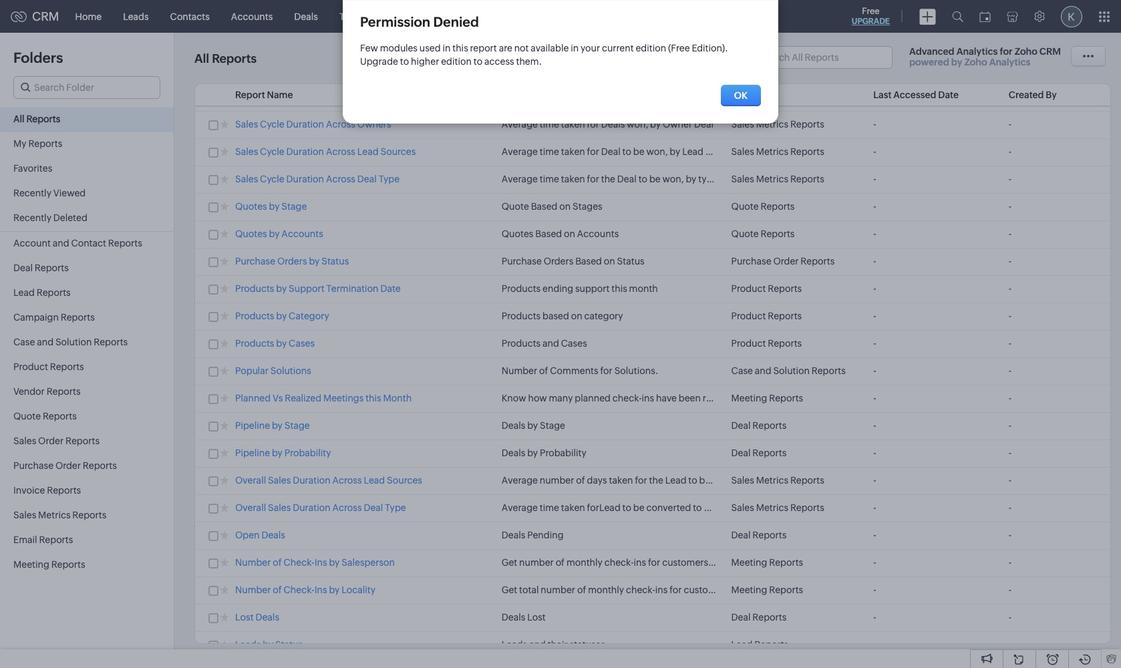 Task type: describe. For each thing, give the bounding box(es) containing it.
meeting down email on the bottom left of page
[[13, 559, 49, 570]]

duration for sales cycle duration across lead sources
[[286, 146, 324, 157]]

deals up the average time taken for the deal to be won, by type
[[601, 119, 625, 130]]

2 vertical spatial won,
[[663, 174, 684, 184]]

ok button
[[721, 85, 761, 106]]

0 horizontal spatial zoho
[[965, 57, 988, 68]]

average for average time taken for the deal to be won, by type
[[502, 174, 538, 184]]

0 horizontal spatial meetings
[[323, 393, 364, 404]]

leads by status
[[235, 640, 303, 650]]

them.
[[516, 56, 542, 67]]

ins for locality
[[315, 585, 327, 596]]

taken for deals
[[561, 119, 585, 130]]

duration for sales cycle duration across owners
[[286, 119, 324, 130]]

average time taken for deal to be won, by lead source sales metrics reports
[[502, 146, 825, 157]]

products for products by cases
[[235, 338, 274, 349]]

sales inside sales cycle duration across lead sources link
[[235, 146, 258, 157]]

0 horizontal spatial status
[[275, 640, 303, 650]]

of left days
[[576, 475, 585, 486]]

deals down deals by stage
[[502, 448, 526, 459]]

analytics down calendar image
[[957, 46, 998, 57]]

products for products based on category
[[502, 311, 541, 322]]

deal reports down account
[[13, 263, 69, 273]]

source
[[706, 146, 735, 157]]

products by cases
[[235, 338, 315, 349]]

pipeline by probability
[[235, 448, 331, 459]]

accessed
[[894, 90, 937, 100]]

0 vertical spatial meetings
[[385, 11, 425, 22]]

planned
[[575, 393, 611, 404]]

email
[[13, 535, 37, 545]]

number of comments for solutions.
[[502, 366, 659, 376]]

folder
[[732, 90, 760, 100]]

tasks
[[340, 11, 363, 22]]

analytics up created
[[990, 57, 1031, 68]]

0 horizontal spatial in
[[443, 43, 451, 53]]

to up different
[[759, 475, 768, 486]]

lead down owners
[[357, 146, 379, 157]]

2 horizontal spatial status
[[617, 256, 645, 267]]

to down modules
[[400, 56, 409, 67]]

duration for overall sales duration across lead sources
[[293, 475, 331, 486]]

1 horizontal spatial the
[[649, 475, 664, 486]]

to down average number of days taken for the lead to be converted to deal from various lead sources
[[693, 503, 702, 513]]

get number of monthly check-ins for customers completed by each salesperson
[[502, 557, 849, 568]]

search element
[[944, 0, 972, 33]]

deal reports for deals by probability
[[732, 448, 787, 459]]

crm link
[[11, 9, 59, 23]]

create menu image
[[920, 8, 936, 24]]

lead down locality
[[732, 640, 753, 650]]

product reports for products based on category
[[732, 311, 802, 322]]

recently for recently deleted
[[13, 213, 51, 223]]

deals by probability
[[502, 448, 587, 459]]

viewed
[[53, 188, 86, 199]]

to up "average time taken forlead to be converted to deal of different type"
[[689, 475, 698, 486]]

forlead
[[587, 503, 621, 513]]

to right forlead
[[623, 503, 632, 513]]

products for products ending support this month
[[502, 283, 541, 294]]

sales metrics reports inside sales metrics reports link
[[13, 510, 107, 521]]

be up "average time taken forlead to be converted to deal of different type"
[[700, 475, 711, 486]]

be down "average time taken for deal to be won, by lead source sales metrics reports"
[[650, 174, 661, 184]]

taken right days
[[609, 475, 633, 486]]

stage for quotes by stage
[[282, 201, 307, 212]]

sales inside sales cycle duration across deal type link
[[235, 174, 258, 184]]

time for average time taken for deal to be won, by lead source sales metrics reports
[[540, 146, 559, 157]]

0 horizontal spatial date
[[381, 283, 401, 294]]

deals down total
[[502, 612, 526, 623]]

for left solutions.
[[601, 366, 613, 376]]

pending
[[528, 530, 564, 541]]

current for your
[[602, 43, 634, 53]]

access
[[485, 56, 514, 67]]

metrics inside sales metrics reports link
[[38, 510, 71, 521]]

invoice reports link
[[0, 479, 174, 504]]

2 vertical spatial based
[[576, 256, 602, 267]]

0 vertical spatial upgrade
[[852, 17, 890, 26]]

product for products ending support this month
[[732, 283, 766, 294]]

product reports link
[[0, 356, 174, 380]]

based for quote
[[531, 201, 558, 212]]

sales order reports link
[[0, 430, 174, 455]]

1 vertical spatial sales order reports
[[13, 436, 100, 447]]

Search Folder text field
[[14, 77, 160, 98]]

1 lost from the left
[[235, 612, 254, 623]]

of up the lost deals
[[273, 585, 282, 596]]

check- for planned
[[613, 393, 642, 404]]

0 horizontal spatial all
[[13, 114, 24, 124]]

quotes for quotes by stage
[[235, 201, 267, 212]]

1 horizontal spatial case and solution reports
[[732, 366, 846, 376]]

quote reports for quote based on stages
[[732, 201, 795, 212]]

metrics for average time taken forlead to be converted to deal of different type
[[756, 503, 789, 513]]

report
[[235, 90, 265, 100]]

cycle for sales cycle duration across deal type
[[260, 174, 285, 184]]

duration for sales cycle duration across deal type
[[286, 174, 324, 184]]

purchase orders by status link
[[235, 256, 349, 269]]

0 vertical spatial month
[[629, 283, 658, 294]]

time for average time taken for deals won, by owner deal
[[540, 119, 559, 130]]

deal down average number of days taken for the lead to be converted to deal from various lead sources
[[704, 503, 724, 513]]

accounts inside the accounts link
[[231, 11, 273, 22]]

products for products by support termination date
[[235, 283, 274, 294]]

quotes by stage link
[[235, 201, 307, 214]]

contact
[[71, 238, 106, 249]]

leads for leads
[[123, 11, 149, 22]]

deal inside the overall sales duration across deal type link
[[364, 503, 383, 513]]

available
[[531, 43, 569, 53]]

ok
[[734, 90, 748, 101]]

overall sales duration across deal type link
[[235, 503, 406, 515]]

on for stages
[[560, 201, 571, 212]]

across for sales cycle duration across owners
[[326, 119, 356, 130]]

1 vertical spatial month
[[799, 393, 827, 404]]

products by support termination date
[[235, 283, 401, 294]]

across for sales cycle duration across lead sources
[[326, 146, 356, 157]]

denied
[[433, 14, 479, 29]]

time for average time taken forlead to be converted to deal of different type
[[540, 503, 559, 513]]

deal reports for deals pending
[[732, 530, 787, 541]]

deal down realized
[[732, 420, 751, 431]]

lead up "average time taken forlead to be converted to deal of different type"
[[666, 475, 687, 486]]

0 vertical spatial sales order reports
[[732, 92, 818, 102]]

products by cases link
[[235, 338, 315, 351]]

deals left pending
[[502, 530, 526, 541]]

month
[[383, 393, 412, 404]]

logo image
[[11, 11, 27, 22]]

orders for status
[[277, 256, 307, 267]]

deals by stage
[[502, 420, 565, 431]]

leads for leads by status
[[235, 640, 261, 650]]

deleted
[[53, 213, 87, 223]]

are
[[499, 43, 513, 53]]

lead right various
[[847, 475, 869, 486]]

0 vertical spatial edition
[[636, 43, 667, 53]]

1 vertical spatial purchase order reports
[[13, 461, 117, 471]]

in for in
[[571, 43, 579, 53]]

deal right owner
[[694, 119, 714, 130]]

cases for products by cases
[[289, 338, 315, 349]]

reports inside "link"
[[37, 287, 71, 298]]

of right total
[[577, 585, 586, 596]]

leads and their statuses
[[502, 640, 606, 650]]

to down "average time taken for deal to be won, by lead source sales metrics reports"
[[639, 174, 648, 184]]

all reports inside all reports link
[[13, 114, 60, 124]]

to up the average time taken for the deal to be won, by type
[[623, 146, 632, 157]]

1 vertical spatial converted
[[647, 503, 691, 513]]

deal down "average time taken for deal to be won, by lead source sales metrics reports"
[[618, 174, 637, 184]]

free upgrade
[[852, 6, 890, 26]]

products by category link
[[235, 311, 329, 324]]

account
[[13, 238, 51, 249]]

deals up leads by status
[[256, 612, 279, 623]]

planned vs realized meetings this month link
[[235, 393, 412, 406]]

pipeline by stage link
[[235, 420, 310, 433]]

average for average time taken for deals won, by owner deal
[[502, 119, 538, 130]]

of down 'products and cases'
[[539, 366, 548, 376]]

by inside advanced analytics for zoho crm powered by zoho analytics
[[952, 57, 963, 68]]

invoice
[[13, 485, 45, 496]]

know how many planned check-ins have been realized in the current month
[[502, 393, 827, 404]]

average time taken forlead to be converted to deal of different type
[[502, 503, 795, 513]]

probability for deals by probability
[[540, 448, 587, 459]]

created
[[1009, 90, 1044, 100]]

favorites
[[13, 163, 52, 174]]

deals right open
[[262, 530, 285, 541]]

recently deleted
[[13, 213, 87, 223]]

permission
[[360, 14, 431, 29]]

number of check-ins by salesperson
[[235, 557, 395, 568]]

sales inside 'sales orders by accounts' link
[[235, 92, 258, 102]]

pipeline for pipeline by probability
[[235, 448, 270, 459]]

1 horizontal spatial zoho
[[1015, 46, 1038, 57]]

cases for products and cases
[[561, 338, 587, 349]]

for up get total number of monthly check-ins for customers by locality in the bottom of the page
[[648, 557, 661, 568]]

locality
[[342, 585, 376, 596]]

taken for the
[[561, 174, 585, 184]]

accounts link
[[220, 0, 284, 32]]

leads link
[[112, 0, 159, 32]]

type for overall sales duration across deal type
[[385, 503, 406, 513]]

each
[[773, 557, 794, 568]]

lead up 'overall sales duration across deal type'
[[364, 475, 385, 486]]

accounts down stages
[[577, 229, 619, 239]]

0 horizontal spatial type
[[699, 174, 718, 184]]

number for get
[[519, 557, 554, 568]]

of down open deals link
[[273, 557, 282, 568]]

permission denied
[[360, 14, 479, 29]]

on up support
[[604, 256, 615, 267]]

meeting reports for get number of monthly check-ins for customers completed by each salesperson
[[732, 557, 804, 568]]

email reports
[[13, 535, 73, 545]]

quotes by stage
[[235, 201, 307, 212]]

get for get total number of monthly check-ins for customers by locality
[[502, 585, 518, 596]]

lost deals link
[[235, 612, 279, 625]]

1 horizontal spatial date
[[939, 90, 959, 100]]

2 horizontal spatial the
[[749, 393, 763, 404]]

product for products and cases
[[732, 338, 766, 349]]

0 vertical spatial all
[[195, 52, 209, 66]]

deal reports for deals by stage
[[732, 420, 787, 431]]

number of check-ins by locality
[[235, 585, 376, 596]]

deals pending
[[502, 530, 564, 541]]

pipeline by probability link
[[235, 448, 331, 461]]

on for category
[[571, 311, 583, 322]]

email reports link
[[0, 529, 174, 553]]

meeting for know how many planned check-ins have been realized in the current month
[[732, 393, 768, 404]]

average for average number of days taken for the lead to be converted to deal from various lead sources
[[502, 475, 538, 486]]

sales metrics reports for average time taken forlead to be converted to deal of different type
[[732, 503, 825, 513]]

sales cycle duration across deal type
[[235, 174, 400, 184]]

different
[[736, 503, 774, 513]]

report
[[470, 43, 497, 53]]

average for average time taken forlead to be converted to deal of different type
[[502, 503, 538, 513]]

upgrade inside few modules used in this report are not available in your current edition (free edition). upgrade to higher edition to access them.
[[360, 56, 398, 67]]

various
[[814, 475, 846, 486]]

lead reports link
[[0, 281, 174, 306]]

popular
[[235, 366, 269, 376]]

probability for pipeline by probability
[[285, 448, 331, 459]]

0 vertical spatial won,
[[627, 119, 649, 130]]

taken for deal
[[561, 146, 585, 157]]

meeting reports link
[[0, 553, 174, 578]]

0 horizontal spatial the
[[601, 174, 616, 184]]

overall sales duration across lead sources link
[[235, 475, 422, 488]]

1 horizontal spatial converted
[[713, 475, 757, 486]]

many
[[549, 393, 573, 404]]

stages
[[573, 201, 603, 212]]

realized
[[703, 393, 737, 404]]

average for average time taken for deal to be won, by lead source sales metrics reports
[[502, 146, 538, 157]]

0 vertical spatial crm
[[32, 9, 59, 23]]

quote reports for quotes based on accounts
[[732, 229, 795, 239]]

1 vertical spatial customers
[[684, 585, 730, 596]]

for down average time taken for deals won, by owner deal
[[587, 146, 600, 157]]

deal up the average time taken for the deal to be won, by type
[[601, 146, 621, 157]]

2 vertical spatial quote reports
[[13, 411, 77, 422]]

invoice reports
[[13, 485, 81, 496]]

0 vertical spatial monthly
[[567, 557, 603, 568]]

lost deals
[[235, 612, 279, 623]]

for up stages
[[587, 174, 600, 184]]

check- for locality
[[284, 585, 315, 596]]

time for average time taken for the deal to be won, by type
[[540, 174, 559, 184]]

1 horizontal spatial status
[[322, 256, 349, 267]]

recently viewed link
[[0, 182, 174, 207]]

this for report
[[453, 43, 468, 53]]

1 vertical spatial lead reports
[[732, 640, 789, 650]]

in for planned
[[739, 393, 747, 404]]

open deals
[[235, 530, 285, 541]]

ins for have
[[642, 393, 655, 404]]

sales cycle duration across owners
[[235, 119, 391, 130]]

advanced analytics for zoho crm powered by zoho analytics
[[910, 46, 1061, 68]]

sales inside the overall sales duration across deal type link
[[268, 503, 291, 513]]

deals down know
[[502, 420, 526, 431]]

sales metrics reports for average number of days taken for the lead to be converted to deal from various lead sources
[[732, 475, 825, 486]]

profile image
[[1061, 6, 1083, 27]]

days
[[587, 475, 607, 486]]

overall sales duration across deal type
[[235, 503, 406, 513]]

favorites link
[[0, 157, 174, 182]]

number for average
[[540, 475, 574, 486]]

deal down locality
[[732, 612, 751, 623]]

number of check-ins by locality link
[[235, 585, 376, 598]]

deals left tasks link
[[294, 11, 318, 22]]

know
[[502, 393, 526, 404]]

deal up completed
[[732, 530, 751, 541]]

meeting for get total number of monthly check-ins for customers by locality
[[732, 585, 768, 596]]

meeting reports for know how many planned check-ins have been realized in the current month
[[732, 393, 804, 404]]

ins for salesperson
[[315, 557, 327, 568]]



Task type: locate. For each thing, give the bounding box(es) containing it.
0 vertical spatial quote reports
[[732, 201, 795, 212]]

based
[[531, 201, 558, 212], [536, 229, 562, 239], [576, 256, 602, 267]]

Search All Reports text field
[[740, 47, 892, 68]]

1 vertical spatial all
[[13, 114, 24, 124]]

0 vertical spatial case
[[13, 337, 35, 348]]

owner
[[663, 119, 693, 130]]

1 horizontal spatial purchase order reports
[[732, 256, 835, 267]]

leads for leads and their statuses
[[502, 640, 528, 650]]

recently for recently viewed
[[13, 188, 51, 199]]

2 lost from the left
[[528, 612, 546, 623]]

across for overall sales duration across lead sources
[[333, 475, 362, 486]]

deal up average number of days taken for the lead to be converted to deal from various lead sources
[[732, 448, 751, 459]]

1 horizontal spatial this
[[453, 43, 468, 53]]

based up the quotes based on accounts
[[531, 201, 558, 212]]

cycle
[[260, 119, 285, 130], [260, 146, 285, 157], [260, 174, 285, 184]]

product for products based on category
[[732, 311, 766, 322]]

probability up overall sales duration across lead sources
[[285, 448, 331, 459]]

0 vertical spatial the
[[601, 174, 616, 184]]

products for products and cases
[[502, 338, 541, 349]]

recently inside recently viewed link
[[13, 188, 51, 199]]

1 horizontal spatial all reports
[[195, 52, 257, 66]]

how
[[528, 393, 547, 404]]

meeting down completed
[[732, 585, 768, 596]]

1 average from the top
[[502, 119, 538, 130]]

get left total
[[502, 585, 518, 596]]

campaign reports
[[13, 312, 95, 323]]

all reports
[[195, 52, 257, 66], [13, 114, 60, 124]]

1 pipeline from the top
[[235, 420, 270, 431]]

accounts inside 'sales orders by accounts' link
[[304, 92, 346, 102]]

1 vertical spatial type
[[776, 503, 795, 513]]

number down open deals link
[[235, 557, 271, 568]]

0 horizontal spatial upgrade
[[360, 56, 398, 67]]

0 horizontal spatial case
[[13, 337, 35, 348]]

deals link
[[284, 0, 329, 32]]

number for number of check-ins by salesperson
[[235, 557, 271, 568]]

0 horizontal spatial lead reports
[[13, 287, 71, 298]]

pipeline inside pipeline by stage link
[[235, 420, 270, 431]]

across up sales cycle duration across lead sources
[[326, 119, 356, 130]]

lead up campaign
[[13, 287, 35, 298]]

1 vertical spatial all reports
[[13, 114, 60, 124]]

home
[[75, 11, 102, 22]]

overall for overall sales duration across deal type
[[235, 503, 266, 513]]

create menu element
[[912, 0, 944, 32]]

current right realized
[[765, 393, 797, 404]]

2 vertical spatial ins
[[656, 585, 668, 596]]

2 average from the top
[[502, 146, 538, 157]]

number up the lost deals
[[235, 585, 271, 596]]

1 vertical spatial current
[[765, 393, 797, 404]]

check- for salesperson
[[284, 557, 315, 568]]

accounts up sales cycle duration across owners
[[304, 92, 346, 102]]

quotes for quotes based on accounts
[[502, 229, 534, 239]]

3 time from the top
[[540, 174, 559, 184]]

1 check- from the top
[[284, 557, 315, 568]]

sources for overall sales duration across lead sources
[[387, 475, 422, 486]]

meeting right been
[[732, 393, 768, 404]]

1 recently from the top
[[13, 188, 51, 199]]

overall down pipeline by probability link
[[235, 475, 266, 486]]

across
[[326, 119, 356, 130], [326, 146, 356, 157], [326, 174, 356, 184], [333, 475, 362, 486], [333, 503, 362, 513]]

cases up the comments
[[561, 338, 587, 349]]

1 vertical spatial get
[[502, 585, 518, 596]]

0 vertical spatial cycle
[[260, 119, 285, 130]]

campaign reports link
[[0, 306, 174, 331]]

statuses
[[570, 640, 606, 650]]

sales cycle duration across lead sources
[[235, 146, 416, 157]]

1 vertical spatial this
[[612, 283, 628, 294]]

deal left from
[[770, 475, 790, 486]]

calls link
[[436, 0, 478, 32]]

ins for for
[[634, 557, 646, 568]]

1 cycle from the top
[[260, 119, 285, 130]]

cycle up quotes by stage
[[260, 174, 285, 184]]

1 overall from the top
[[235, 475, 266, 486]]

on
[[560, 201, 571, 212], [564, 229, 575, 239], [604, 256, 615, 267], [571, 311, 583, 322]]

deal inside sales cycle duration across deal type link
[[357, 174, 377, 184]]

1 time from the top
[[540, 119, 559, 130]]

0 vertical spatial current
[[602, 43, 634, 53]]

1 ins from the top
[[315, 557, 327, 568]]

won, down owner
[[647, 146, 668, 157]]

2 vertical spatial check-
[[626, 585, 656, 596]]

2 overall from the top
[[235, 503, 266, 513]]

metrics for average number of days taken for the lead to be converted to deal from various lead sources
[[756, 475, 789, 486]]

1 vertical spatial cycle
[[260, 146, 285, 157]]

1 horizontal spatial sales order reports
[[732, 92, 818, 102]]

case down campaign
[[13, 337, 35, 348]]

this right support
[[612, 283, 628, 294]]

0 horizontal spatial this
[[366, 393, 381, 404]]

2 time from the top
[[540, 146, 559, 157]]

to
[[400, 56, 409, 67], [474, 56, 483, 67], [623, 146, 632, 157], [639, 174, 648, 184], [689, 475, 698, 486], [759, 475, 768, 486], [623, 503, 632, 513], [693, 503, 702, 513]]

0 horizontal spatial lost
[[235, 612, 254, 623]]

for
[[1000, 46, 1013, 57], [587, 119, 600, 130], [587, 146, 600, 157], [587, 174, 600, 184], [601, 366, 613, 376], [635, 475, 648, 486], [648, 557, 661, 568], [670, 585, 682, 596]]

in right the used
[[443, 43, 451, 53]]

4 time from the top
[[540, 503, 559, 513]]

stage for deals by stage
[[540, 420, 565, 431]]

cases inside "link"
[[289, 338, 315, 349]]

1 salesperson from the left
[[342, 557, 395, 568]]

products up "popular" at the bottom left
[[235, 338, 274, 349]]

pipeline inside pipeline by probability link
[[235, 448, 270, 459]]

ins down get number of monthly check-ins for customers completed by each salesperson
[[656, 585, 668, 596]]

1 horizontal spatial cases
[[561, 338, 587, 349]]

lead left source
[[683, 146, 704, 157]]

2 get from the top
[[502, 585, 518, 596]]

sales metrics reports for average time taken for the deal to be won, by type
[[732, 174, 825, 184]]

purchase orders based on status
[[502, 256, 645, 267]]

quotes down the quote based on stages
[[502, 229, 534, 239]]

lead inside "link"
[[13, 287, 35, 298]]

current inside few modules used in this report are not available in your current edition (free edition). upgrade to higher edition to access them.
[[602, 43, 634, 53]]

taken down average time taken for deals won, by owner deal
[[561, 146, 585, 157]]

upgrade down 'free'
[[852, 17, 890, 26]]

0 vertical spatial type
[[379, 174, 400, 184]]

1 horizontal spatial solution
[[774, 366, 810, 376]]

0 horizontal spatial case and solution reports
[[13, 337, 128, 348]]

in right realized
[[739, 393, 747, 404]]

cycle for sales cycle duration across owners
[[260, 119, 285, 130]]

case and solution reports
[[13, 337, 128, 348], [732, 366, 846, 376]]

1 vertical spatial check-
[[284, 585, 315, 596]]

duration down sales cycle duration across owners 'link'
[[286, 146, 324, 157]]

1 vertical spatial sources
[[387, 475, 422, 486]]

duration up 'overall sales duration across deal type'
[[293, 475, 331, 486]]

2 probability from the left
[[540, 448, 587, 459]]

duration for overall sales duration across deal type
[[293, 503, 331, 513]]

across for sales cycle duration across deal type
[[326, 174, 356, 184]]

cycle inside sales cycle duration across deal type link
[[260, 174, 285, 184]]

check- for monthly
[[605, 557, 634, 568]]

on for accounts
[[564, 229, 575, 239]]

last
[[874, 90, 892, 100]]

ins up number of check-ins by locality
[[315, 557, 327, 568]]

be right forlead
[[634, 503, 645, 513]]

orders for on
[[544, 256, 574, 267]]

product
[[732, 283, 766, 294], [732, 311, 766, 322], [732, 338, 766, 349], [13, 362, 48, 372]]

all
[[195, 52, 209, 66], [13, 114, 24, 124]]

meeting reports for get total number of monthly check-ins for customers by locality
[[732, 585, 804, 596]]

duration inside 'link'
[[286, 119, 324, 130]]

0 vertical spatial check-
[[613, 393, 642, 404]]

case up realized
[[732, 366, 753, 376]]

0 vertical spatial customers
[[663, 557, 709, 568]]

2 pipeline from the top
[[235, 448, 270, 459]]

deal inside deal reports link
[[13, 263, 33, 273]]

sales metrics reports down folder on the right
[[732, 119, 825, 130]]

0 vertical spatial overall
[[235, 475, 266, 486]]

0 vertical spatial all reports
[[195, 52, 257, 66]]

cycle down name
[[260, 119, 285, 130]]

crm down profile element
[[1040, 46, 1061, 57]]

lead reports inside "link"
[[13, 287, 71, 298]]

orders
[[260, 92, 290, 102], [277, 256, 307, 267], [544, 256, 574, 267]]

average time taken for deals won, by owner deal
[[502, 119, 714, 130]]

1 vertical spatial ins
[[634, 557, 646, 568]]

2 cycle from the top
[[260, 146, 285, 157]]

meeting up locality
[[732, 557, 768, 568]]

be up the average time taken for the deal to be won, by type
[[634, 146, 645, 157]]

quotes for quotes by accounts
[[235, 229, 267, 239]]

2 horizontal spatial this
[[612, 283, 628, 294]]

0 vertical spatial check-
[[284, 557, 315, 568]]

2 vertical spatial this
[[366, 393, 381, 404]]

sales metrics reports down source
[[732, 174, 825, 184]]

profile element
[[1053, 0, 1091, 32]]

solution inside the case and solution reports link
[[55, 337, 92, 348]]

case
[[13, 337, 35, 348], [732, 366, 753, 376]]

0 horizontal spatial converted
[[647, 503, 691, 513]]

1 vertical spatial based
[[536, 229, 562, 239]]

taken
[[561, 119, 585, 130], [561, 146, 585, 157], [561, 174, 585, 184], [609, 475, 633, 486], [561, 503, 585, 513]]

support
[[575, 283, 610, 294]]

sales metrics reports down from
[[732, 503, 825, 513]]

for down get number of monthly check-ins for customers completed by each salesperson
[[670, 585, 682, 596]]

meetings up modules
[[385, 11, 425, 22]]

tasks link
[[329, 0, 374, 32]]

purchase order reports
[[732, 256, 835, 267], [13, 461, 117, 471]]

sales order reports down quote reports link
[[13, 436, 100, 447]]

this for month
[[366, 393, 381, 404]]

1 probability from the left
[[285, 448, 331, 459]]

1 horizontal spatial upgrade
[[852, 17, 890, 26]]

1 horizontal spatial lost
[[528, 612, 546, 623]]

0 vertical spatial sources
[[381, 146, 416, 157]]

check- down number of check-ins by salesperson link
[[284, 585, 315, 596]]

purchase
[[235, 256, 275, 267], [502, 256, 542, 267], [732, 256, 772, 267], [13, 461, 54, 471]]

4 average from the top
[[502, 475, 538, 486]]

check- up get total number of monthly check-ins for customers by locality in the bottom of the page
[[605, 557, 634, 568]]

overall up open
[[235, 503, 266, 513]]

for up "average time taken forlead to be converted to deal of different type"
[[635, 475, 648, 486]]

of down pending
[[556, 557, 565, 568]]

zoho right advanced
[[965, 57, 988, 68]]

zoho
[[1015, 46, 1038, 57], [965, 57, 988, 68]]

1 vertical spatial won,
[[647, 146, 668, 157]]

completed
[[710, 557, 758, 568]]

get total number of monthly check-ins for customers by locality
[[502, 585, 776, 596]]

products up products by cases
[[235, 311, 274, 322]]

1 vertical spatial overall
[[235, 503, 266, 513]]

their
[[548, 640, 568, 650]]

monthly up statuses
[[588, 585, 624, 596]]

time
[[540, 119, 559, 130], [540, 146, 559, 157], [540, 174, 559, 184], [540, 503, 559, 513]]

1 horizontal spatial case
[[732, 366, 753, 376]]

quote reports link
[[0, 405, 174, 430]]

across down sales cycle duration across lead sources link
[[326, 174, 356, 184]]

meetings right realized at the bottom of page
[[323, 393, 364, 404]]

products for products by category
[[235, 311, 274, 322]]

check- down solutions.
[[613, 393, 642, 404]]

deal down account
[[13, 263, 33, 273]]

across for overall sales duration across deal type
[[333, 503, 362, 513]]

0 vertical spatial type
[[699, 174, 718, 184]]

ins
[[315, 557, 327, 568], [315, 585, 327, 596]]

for inside advanced analytics for zoho crm powered by zoho analytics
[[1000, 46, 1013, 57]]

of left different
[[725, 503, 734, 513]]

recently deleted link
[[0, 207, 174, 231]]

1 horizontal spatial type
[[776, 503, 795, 513]]

get for get number of monthly check-ins for customers completed by each salesperson
[[502, 557, 518, 568]]

free
[[862, 6, 880, 16]]

0 vertical spatial ins
[[315, 557, 327, 568]]

0 horizontal spatial salesperson
[[342, 557, 395, 568]]

taken up stages
[[561, 174, 585, 184]]

stage for pipeline by stage
[[285, 420, 310, 431]]

campaign
[[13, 312, 59, 323]]

cycle for sales cycle duration across lead sources
[[260, 146, 285, 157]]

customers
[[663, 557, 709, 568], [684, 585, 730, 596]]

0 horizontal spatial crm
[[32, 9, 59, 23]]

support
[[289, 283, 325, 294]]

number down deals pending at the bottom
[[519, 557, 554, 568]]

1 get from the top
[[502, 557, 518, 568]]

0 vertical spatial this
[[453, 43, 468, 53]]

sources for sales cycle duration across lead sources
[[381, 146, 416, 157]]

sales inside sales metrics reports link
[[13, 510, 36, 521]]

2 vertical spatial number
[[541, 585, 576, 596]]

3 cycle from the top
[[260, 174, 285, 184]]

deal reports link
[[0, 257, 174, 281]]

products and cases
[[502, 338, 587, 349]]

based for quotes
[[536, 229, 562, 239]]

category
[[289, 311, 329, 322]]

across inside 'link'
[[326, 119, 356, 130]]

status up the "products ending support this month" at top
[[617, 256, 645, 267]]

0 horizontal spatial month
[[629, 283, 658, 294]]

meeting for get number of monthly check-ins for customers completed by each salesperson
[[732, 557, 768, 568]]

2 recently from the top
[[13, 213, 51, 223]]

the
[[601, 174, 616, 184], [749, 393, 763, 404], [649, 475, 664, 486]]

sales inside sales order reports link
[[13, 436, 36, 447]]

open deals link
[[235, 530, 285, 543]]

have
[[656, 393, 677, 404]]

check- up number of check-ins by locality
[[284, 557, 315, 568]]

powered
[[910, 57, 950, 68]]

0 horizontal spatial edition
[[441, 56, 472, 67]]

planned
[[235, 393, 271, 404]]

leads right home
[[123, 11, 149, 22]]

deal reports down locality
[[732, 612, 787, 623]]

deal down sales cycle duration across lead sources link
[[357, 174, 377, 184]]

status
[[322, 256, 349, 267], [617, 256, 645, 267], [275, 640, 303, 650]]

deal reports for deals lost
[[732, 612, 787, 623]]

products down products based on category
[[502, 338, 541, 349]]

upgrade
[[852, 17, 890, 26], [360, 56, 398, 67]]

1 horizontal spatial meetings
[[385, 11, 425, 22]]

0 horizontal spatial sales order reports
[[13, 436, 100, 447]]

1 vertical spatial meetings
[[323, 393, 364, 404]]

orders for accounts
[[260, 92, 290, 102]]

1 horizontal spatial in
[[571, 43, 579, 53]]

account and contact reports
[[13, 238, 142, 249]]

to down report
[[474, 56, 483, 67]]

accounts inside the quotes by accounts link
[[282, 229, 323, 239]]

lost up leads by status
[[235, 612, 254, 623]]

for up the average time taken for the deal to be won, by type
[[587, 119, 600, 130]]

converted
[[713, 475, 757, 486], [647, 503, 691, 513]]

total
[[519, 585, 539, 596]]

1 vertical spatial pipeline
[[235, 448, 270, 459]]

pipeline for pipeline by stage
[[235, 420, 270, 431]]

customers down completed
[[684, 585, 730, 596]]

leads down lost deals link
[[235, 640, 261, 650]]

my reports
[[13, 138, 62, 149]]

quotes based on accounts
[[502, 229, 619, 239]]

across down overall sales duration across lead sources link
[[333, 503, 362, 513]]

1 vertical spatial solution
[[774, 366, 810, 376]]

deal reports up different
[[732, 448, 787, 459]]

products ending support this month
[[502, 283, 658, 294]]

0 vertical spatial case and solution reports
[[13, 337, 128, 348]]

sources
[[381, 146, 416, 157], [387, 475, 422, 486]]

sales inside sales cycle duration across owners 'link'
[[235, 119, 258, 130]]

0 horizontal spatial current
[[602, 43, 634, 53]]

cycle inside sales cycle duration across lead sources link
[[260, 146, 285, 157]]

average number of days taken for the lead to be converted to deal from various lead sources
[[502, 475, 905, 486]]

number for number of check-ins by locality
[[235, 585, 271, 596]]

1 horizontal spatial salesperson
[[796, 557, 849, 568]]

0 vertical spatial converted
[[713, 475, 757, 486]]

current for the
[[765, 393, 797, 404]]

date
[[939, 90, 959, 100], [381, 283, 401, 294]]

product reports for products and cases
[[732, 338, 802, 349]]

reports inside 'link'
[[61, 312, 95, 323]]

2 ins from the top
[[315, 585, 327, 596]]

quotes by accounts link
[[235, 229, 323, 241]]

0 vertical spatial recently
[[13, 188, 51, 199]]

taken left forlead
[[561, 503, 585, 513]]

deals lost
[[502, 612, 546, 623]]

edition left (free
[[636, 43, 667, 53]]

taken for to
[[561, 503, 585, 513]]

1 vertical spatial type
[[385, 503, 406, 513]]

metrics for average time taken for deals won, by owner deal
[[756, 119, 789, 130]]

won, up "average time taken for deal to be won, by lead source sales metrics reports"
[[627, 119, 649, 130]]

2 vertical spatial cycle
[[260, 174, 285, 184]]

3 average from the top
[[502, 174, 538, 184]]

2 cases from the left
[[561, 338, 587, 349]]

this inside few modules used in this report are not available in your current edition (free edition). upgrade to higher edition to access them.
[[453, 43, 468, 53]]

home link
[[65, 0, 112, 32]]

cycle inside sales cycle duration across owners 'link'
[[260, 119, 285, 130]]

sales metrics reports down "invoice reports" at the left bottom
[[13, 510, 107, 521]]

sales orders by accounts
[[235, 92, 346, 102]]

0 vertical spatial get
[[502, 557, 518, 568]]

product reports for products ending support this month
[[732, 283, 802, 294]]

search image
[[953, 11, 964, 22]]

locality
[[745, 585, 776, 596]]

number for number of comments for solutions.
[[502, 366, 538, 376]]

metrics for average time taken for the deal to be won, by type
[[756, 174, 789, 184]]

based up support
[[576, 256, 602, 267]]

on up purchase orders based on status
[[564, 229, 575, 239]]

type for sales cycle duration across deal type
[[379, 174, 400, 184]]

all reports link
[[0, 108, 174, 132]]

ending
[[543, 283, 574, 294]]

0 horizontal spatial leads
[[123, 11, 149, 22]]

overall for overall sales duration across lead sources
[[235, 475, 266, 486]]

1 vertical spatial the
[[749, 393, 763, 404]]

5 average from the top
[[502, 503, 538, 513]]

crm inside advanced analytics for zoho crm powered by zoho analytics
[[1040, 46, 1061, 57]]

date right termination
[[381, 283, 401, 294]]

overall
[[235, 475, 266, 486], [235, 503, 266, 513]]

2 salesperson from the left
[[796, 557, 849, 568]]

1 cases from the left
[[289, 338, 315, 349]]

leads down deals lost
[[502, 640, 528, 650]]

2 check- from the top
[[284, 585, 315, 596]]

sales metrics reports for average time taken for deals won, by owner deal
[[732, 119, 825, 130]]

1 vertical spatial edition
[[441, 56, 472, 67]]

reports
[[212, 52, 257, 66], [784, 92, 818, 102], [26, 114, 60, 124], [791, 119, 825, 130], [28, 138, 62, 149], [791, 146, 825, 157], [791, 174, 825, 184], [761, 201, 795, 212], [761, 229, 795, 239], [108, 238, 142, 249], [801, 256, 835, 267], [35, 263, 69, 273], [768, 283, 802, 294], [37, 287, 71, 298], [768, 311, 802, 322], [61, 312, 95, 323], [94, 337, 128, 348], [768, 338, 802, 349], [50, 362, 84, 372], [812, 366, 846, 376], [47, 386, 81, 397], [769, 393, 804, 404], [43, 411, 77, 422], [753, 420, 787, 431], [66, 436, 100, 447], [753, 448, 787, 459], [83, 461, 117, 471], [791, 475, 825, 486], [47, 485, 81, 496], [791, 503, 825, 513], [72, 510, 107, 521], [753, 530, 787, 541], [39, 535, 73, 545], [769, 557, 804, 568], [51, 559, 85, 570], [769, 585, 804, 596], [753, 612, 787, 623], [755, 640, 789, 650]]

0 vertical spatial lead reports
[[13, 287, 71, 298]]

1 vertical spatial case
[[732, 366, 753, 376]]

lost down total
[[528, 612, 546, 623]]

calendar image
[[980, 11, 991, 22]]

category
[[585, 311, 623, 322]]

accounts
[[231, 11, 273, 22], [304, 92, 346, 102], [282, 229, 323, 239], [577, 229, 619, 239]]

salesperson right each
[[796, 557, 849, 568]]

owners
[[357, 119, 391, 130]]

1 horizontal spatial current
[[765, 393, 797, 404]]

0 horizontal spatial probability
[[285, 448, 331, 459]]

1 vertical spatial monthly
[[588, 585, 624, 596]]

zoho up created
[[1015, 46, 1038, 57]]

0 vertical spatial number
[[502, 366, 538, 376]]

edition).
[[692, 43, 728, 53]]

duration down sales cycle duration across lead sources link
[[286, 174, 324, 184]]

sales cycle duration across owners link
[[235, 119, 391, 132]]

0 vertical spatial number
[[540, 475, 574, 486]]

1 vertical spatial crm
[[1040, 46, 1061, 57]]

customers left completed
[[663, 557, 709, 568]]

sales inside overall sales duration across lead sources link
[[268, 475, 291, 486]]

1 horizontal spatial leads
[[235, 640, 261, 650]]

meeting
[[732, 393, 768, 404], [732, 557, 768, 568], [13, 559, 49, 570], [732, 585, 768, 596]]



Task type: vqa. For each thing, say whether or not it's contained in the screenshot.


